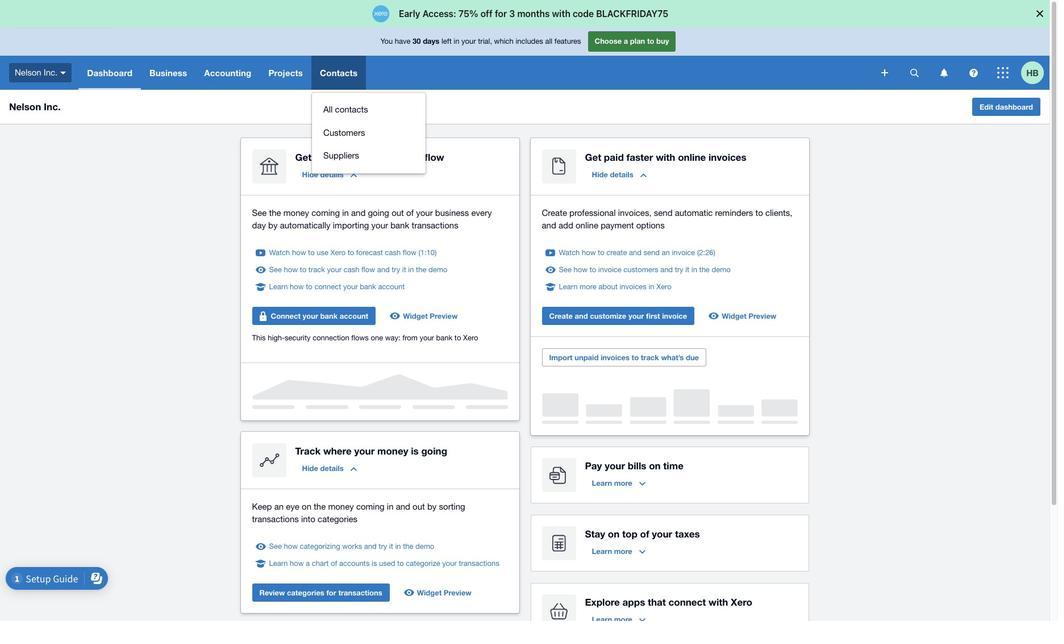 Task type: vqa. For each thing, say whether or not it's contained in the screenshot.
stripe illustration image
no



Task type: describe. For each thing, give the bounding box(es) containing it.
that
[[648, 596, 666, 608]]

1 vertical spatial send
[[644, 248, 660, 257]]

the inside see how categorizing works and try it in the demo link
[[403, 542, 414, 551]]

contacts
[[335, 105, 368, 114]]

for
[[327, 588, 336, 598]]

your right from
[[420, 334, 434, 342]]

which
[[494, 37, 514, 46]]

your right over
[[377, 151, 397, 163]]

sorting
[[439, 502, 465, 512]]

customize
[[590, 312, 627, 321]]

this high-security connection flows one way: from your bank to xero
[[252, 334, 478, 342]]

suppliers link
[[312, 144, 426, 167]]

watch for get visibility over your cash flow
[[269, 248, 290, 257]]

learn more about invoices in xero link
[[559, 281, 672, 293]]

hide for paid
[[592, 170, 608, 179]]

time
[[664, 460, 684, 472]]

widget preview button for flow
[[385, 307, 465, 325]]

1 vertical spatial nelson
[[9, 101, 41, 113]]

preview for get visibility over your cash flow
[[430, 312, 458, 321]]

security
[[285, 334, 311, 342]]

categorizing
[[300, 542, 340, 551]]

1 vertical spatial invoice
[[599, 265, 622, 274]]

to left use
[[308, 248, 315, 257]]

hide for where
[[302, 464, 318, 473]]

to inside create professional invoices, send automatic reminders to clients, and add online payment options
[[756, 208, 763, 218]]

list box containing all contacts
[[312, 93, 426, 174]]

out inside see the money coming in and going out of your business every day by automatically importing your bank transactions
[[392, 208, 404, 218]]

due
[[686, 353, 699, 362]]

in inside you have 30 days left in your trial, which includes all features
[[454, 37, 460, 46]]

widget for flow
[[403, 312, 428, 321]]

group inside 'navigation'
[[312, 93, 426, 173]]

categories inside keep an eye on the money coming in and out by sorting transactions into categories
[[318, 515, 358, 524]]

create and customize your first invoice
[[549, 312, 687, 321]]

import unpaid invoices to track what's due
[[549, 353, 699, 362]]

one
[[371, 334, 383, 342]]

0 horizontal spatial with
[[656, 151, 676, 163]]

how for track
[[284, 265, 298, 274]]

faster
[[627, 151, 653, 163]]

learn for bank
[[269, 283, 288, 291]]

invoices inside import unpaid invoices to track what's due button
[[601, 353, 630, 362]]

get for get paid faster with online invoices
[[585, 151, 602, 163]]

to up see how to track your cash flow and try it in the demo
[[348, 248, 354, 257]]

details for visibility
[[320, 170, 344, 179]]

30
[[413, 37, 421, 46]]

how for works
[[284, 542, 298, 551]]

payment
[[601, 221, 634, 230]]

first
[[646, 312, 660, 321]]

to up connect your bank account button
[[306, 283, 313, 291]]

create for create and customize your first invoice
[[549, 312, 573, 321]]

edit dashboard
[[980, 102, 1034, 111]]

bank down see how to track your cash flow and try it in the demo 'link'
[[360, 283, 376, 291]]

1 horizontal spatial with
[[709, 596, 728, 608]]

(1:10)
[[419, 248, 437, 257]]

how for chart
[[290, 559, 304, 568]]

learn how to connect your bank account
[[269, 283, 405, 291]]

dashboard link
[[79, 56, 141, 90]]

categorize
[[406, 559, 440, 568]]

stay on top of your taxes
[[585, 528, 700, 540]]

2 horizontal spatial try
[[675, 265, 684, 274]]

transactions inside button
[[338, 588, 382, 598]]

trial,
[[478, 37, 492, 46]]

you have 30 days left in your trial, which includes all features
[[381, 37, 581, 46]]

buy
[[657, 37, 669, 46]]

unpaid
[[575, 353, 599, 362]]

where
[[323, 445, 352, 457]]

try inside 'link'
[[392, 265, 400, 274]]

taxes icon image
[[542, 526, 576, 561]]

automatically
[[280, 221, 331, 230]]

0 vertical spatial invoice
[[672, 248, 695, 257]]

and right customers
[[661, 265, 673, 274]]

accounts
[[339, 559, 370, 568]]

to left create
[[598, 248, 605, 257]]

by inside see the money coming in and going out of your business every day by automatically importing your bank transactions
[[268, 221, 278, 230]]

clients,
[[766, 208, 793, 218]]

1 vertical spatial a
[[306, 559, 310, 568]]

over
[[354, 151, 374, 163]]

customers link
[[312, 121, 426, 144]]

dashboard
[[996, 102, 1034, 111]]

see for see the money coming in and going out of your business every day by automatically importing your bank transactions
[[252, 208, 267, 218]]

taxes
[[675, 528, 700, 540]]

demo down (2:26)
[[712, 265, 731, 274]]

1 horizontal spatial on
[[608, 528, 620, 540]]

learn for accounts
[[269, 559, 288, 568]]

see for see how to track your cash flow and try it in the demo
[[269, 265, 282, 274]]

choose
[[595, 37, 622, 46]]

invoice inside button
[[662, 312, 687, 321]]

use
[[317, 248, 329, 257]]

nelson inc. button
[[0, 56, 79, 90]]

get visibility over your cash flow
[[295, 151, 444, 163]]

and inside keep an eye on the money coming in and out by sorting transactions into categories
[[396, 502, 410, 512]]

widget preview for invoices
[[722, 312, 777, 321]]

what's
[[661, 353, 684, 362]]

in inside see the money coming in and going out of your business every day by automatically importing your bank transactions
[[342, 208, 349, 218]]

money inside see the money coming in and going out of your business every day by automatically importing your bank transactions
[[284, 208, 309, 218]]

your inside you have 30 days left in your trial, which includes all features
[[462, 37, 476, 46]]

how for create
[[582, 248, 596, 257]]

0 horizontal spatial try
[[379, 542, 387, 551]]

review categories for transactions button
[[252, 584, 390, 602]]

bank right from
[[436, 334, 453, 342]]

send inside create professional invoices, send automatic reminders to clients, and add online payment options
[[654, 208, 673, 218]]

1 vertical spatial going
[[422, 445, 447, 457]]

create professional invoices, send automatic reminders to clients, and add online payment options
[[542, 208, 793, 230]]

to up 'learn more about invoices in xero'
[[590, 265, 596, 274]]

preview for get paid faster with online invoices
[[749, 312, 777, 321]]

connect for your
[[315, 283, 341, 291]]

transactions right categorize
[[459, 559, 500, 568]]

bills icon image
[[542, 458, 576, 492]]

the inside keep an eye on the money coming in and out by sorting transactions into categories
[[314, 502, 326, 512]]

every
[[472, 208, 492, 218]]

customers
[[324, 128, 365, 137]]

projects
[[269, 68, 303, 78]]

details for where
[[320, 464, 344, 473]]

(2:26)
[[698, 248, 716, 257]]

1 vertical spatial flow
[[403, 248, 417, 257]]

how for use
[[292, 248, 306, 257]]

your left taxes
[[652, 528, 673, 540]]

watch how to use xero to forecast cash flow (1:10)
[[269, 248, 437, 257]]

explore
[[585, 596, 620, 608]]

learn more about invoices in xero
[[559, 283, 672, 291]]

watch how to create and send an invoice (2:26) link
[[559, 247, 716, 259]]

invoices icon image
[[542, 150, 576, 184]]

bank inside button
[[320, 312, 338, 321]]

way:
[[385, 334, 401, 342]]

projects button
[[260, 56, 312, 90]]

features
[[555, 37, 581, 46]]

0 vertical spatial more
[[580, 283, 597, 291]]

have
[[395, 37, 411, 46]]

plan
[[630, 37, 645, 46]]

connect
[[271, 312, 301, 321]]

paid
[[604, 151, 624, 163]]

2 horizontal spatial flow
[[425, 151, 444, 163]]

and inside create professional invoices, send automatic reminders to clients, and add online payment options
[[542, 221, 556, 230]]

nelson inc. inside popup button
[[15, 68, 58, 77]]

online inside create professional invoices, send automatic reminders to clients, and add online payment options
[[576, 221, 599, 230]]

your right "connect"
[[303, 312, 318, 321]]

automatic
[[675, 208, 713, 218]]

to left buy
[[648, 37, 655, 46]]

to right from
[[455, 334, 461, 342]]

see how categorizing works and try it in the demo link
[[269, 541, 435, 553]]

apps
[[623, 596, 645, 608]]

eye
[[286, 502, 300, 512]]

your left business
[[416, 208, 433, 218]]

see how to track your cash flow and try it in the demo
[[269, 265, 448, 274]]

1 vertical spatial cash
[[385, 248, 401, 257]]

svg image
[[998, 67, 1009, 78]]

hb
[[1027, 67, 1039, 78]]

professional
[[570, 208, 616, 218]]

learn more for on
[[592, 547, 633, 556]]

to inside button
[[632, 353, 639, 362]]

this
[[252, 334, 266, 342]]

edit dashboard button
[[973, 98, 1041, 116]]

an inside keep an eye on the money coming in and out by sorting transactions into categories
[[274, 502, 284, 512]]

navigation containing dashboard
[[79, 56, 874, 174]]

pay
[[585, 460, 602, 472]]

business button
[[141, 56, 196, 90]]

day
[[252, 221, 266, 230]]

in inside keep an eye on the money coming in and out by sorting transactions into categories
[[387, 502, 394, 512]]

into
[[301, 515, 315, 524]]

contacts button
[[312, 56, 366, 90]]

see how to track your cash flow and try it in the demo link
[[269, 264, 448, 276]]

includes
[[516, 37, 543, 46]]

learn how a chart of accounts is used to categorize your transactions link
[[269, 558, 500, 570]]

learn down stay
[[592, 547, 612, 556]]



Task type: locate. For each thing, give the bounding box(es) containing it.
1 watch from the left
[[269, 248, 290, 257]]

learn how to connect your bank account link
[[269, 281, 405, 293]]

invoice left (2:26)
[[672, 248, 695, 257]]

2 horizontal spatial money
[[378, 445, 408, 457]]

it
[[402, 265, 406, 274], [686, 265, 690, 274], [389, 542, 393, 551]]

1 vertical spatial is
[[372, 559, 377, 568]]

details for paid
[[610, 170, 634, 179]]

the
[[269, 208, 281, 218], [416, 265, 427, 274], [700, 265, 710, 274], [314, 502, 326, 512], [403, 542, 414, 551]]

learn more
[[592, 479, 633, 488], [592, 547, 633, 556]]

an up the see how to invoice customers and try it in the demo
[[662, 248, 670, 257]]

bank up connection
[[320, 312, 338, 321]]

see up the day
[[252, 208, 267, 218]]

and left sorting
[[396, 502, 410, 512]]

see down add
[[559, 265, 572, 274]]

1 vertical spatial with
[[709, 596, 728, 608]]

more down pay your bills on time
[[614, 479, 633, 488]]

0 horizontal spatial get
[[295, 151, 312, 163]]

on up 'into'
[[302, 502, 312, 512]]

track where your money is going
[[295, 445, 447, 457]]

1 horizontal spatial coming
[[356, 502, 385, 512]]

watch inside watch how to create and send an invoice (2:26) link
[[559, 248, 580, 257]]

see how to invoice customers and try it in the demo
[[559, 265, 731, 274]]

2 learn more from the top
[[592, 547, 633, 556]]

an
[[662, 248, 670, 257], [274, 502, 284, 512]]

accounting
[[204, 68, 251, 78]]

it down the watch how to use xero to forecast cash flow (1:10) link
[[402, 265, 406, 274]]

top
[[623, 528, 638, 540]]

by right the day
[[268, 221, 278, 230]]

1 vertical spatial account
[[340, 312, 369, 321]]

going inside see the money coming in and going out of your business every day by automatically importing your bank transactions
[[368, 208, 389, 218]]

flows
[[352, 334, 369, 342]]

0 vertical spatial learn more button
[[585, 474, 653, 492]]

0 vertical spatial money
[[284, 208, 309, 218]]

0 vertical spatial categories
[[318, 515, 358, 524]]

on left top
[[608, 528, 620, 540]]

0 horizontal spatial out
[[392, 208, 404, 218]]

add-ons icon image
[[542, 595, 576, 621]]

try right customers
[[675, 265, 684, 274]]

invoices up 'reminders'
[[709, 151, 747, 163]]

and right works
[[364, 542, 377, 551]]

how
[[292, 248, 306, 257], [582, 248, 596, 257], [284, 265, 298, 274], [574, 265, 588, 274], [290, 283, 304, 291], [284, 542, 298, 551], [290, 559, 304, 568]]

2 vertical spatial more
[[614, 547, 633, 556]]

1 vertical spatial connect
[[669, 596, 706, 608]]

of right chart
[[331, 559, 337, 568]]

import unpaid invoices to track what's due button
[[542, 349, 707, 367]]

0 vertical spatial by
[[268, 221, 278, 230]]

transactions inside see the money coming in and going out of your business every day by automatically importing your bank transactions
[[412, 221, 459, 230]]

0 vertical spatial track
[[309, 265, 325, 274]]

0 vertical spatial on
[[649, 460, 661, 472]]

group
[[312, 93, 426, 173]]

forecast
[[356, 248, 383, 257]]

online down professional
[[576, 221, 599, 230]]

nelson
[[15, 68, 41, 77], [9, 101, 41, 113]]

2 vertical spatial of
[[331, 559, 337, 568]]

account inside button
[[340, 312, 369, 321]]

1 vertical spatial create
[[549, 312, 573, 321]]

going
[[368, 208, 389, 218], [422, 445, 447, 457]]

2 learn more button from the top
[[585, 542, 653, 561]]

0 vertical spatial invoices
[[709, 151, 747, 163]]

1 horizontal spatial money
[[328, 502, 354, 512]]

svg image inside nelson inc. popup button
[[60, 71, 66, 74]]

hide details button for where
[[295, 459, 364, 478]]

the down (2:26)
[[700, 265, 710, 274]]

1 vertical spatial nelson inc.
[[9, 101, 61, 113]]

list box
[[312, 93, 426, 174]]

track inside 'link'
[[309, 265, 325, 274]]

used
[[379, 559, 395, 568]]

coming
[[312, 208, 340, 218], [356, 502, 385, 512]]

money inside keep an eye on the money coming in and out by sorting transactions into categories
[[328, 502, 354, 512]]

0 vertical spatial out
[[392, 208, 404, 218]]

1 horizontal spatial flow
[[403, 248, 417, 257]]

track left what's at bottom
[[641, 353, 659, 362]]

learn more down stay
[[592, 547, 633, 556]]

it right customers
[[686, 265, 690, 274]]

2 watch from the left
[[559, 248, 580, 257]]

1 vertical spatial inc.
[[44, 101, 61, 113]]

categories inside 'review categories for transactions' button
[[287, 588, 325, 598]]

hide details down visibility
[[302, 170, 344, 179]]

the up automatically in the top of the page
[[269, 208, 281, 218]]

watch inside the watch how to use xero to forecast cash flow (1:10) link
[[269, 248, 290, 257]]

2 vertical spatial invoices
[[601, 353, 630, 362]]

banner
[[0, 27, 1050, 174]]

and inside 'link'
[[377, 265, 390, 274]]

learn more for your
[[592, 479, 633, 488]]

see inside 'link'
[[269, 265, 282, 274]]

0 vertical spatial an
[[662, 248, 670, 257]]

create up import
[[549, 312, 573, 321]]

banner containing hb
[[0, 27, 1050, 174]]

about
[[599, 283, 618, 291]]

high-
[[268, 334, 285, 342]]

1 horizontal spatial by
[[427, 502, 437, 512]]

group containing all contacts
[[312, 93, 426, 173]]

an left eye
[[274, 502, 284, 512]]

0 horizontal spatial money
[[284, 208, 309, 218]]

banking preview line graph image
[[252, 375, 508, 409]]

learn down pay
[[592, 479, 612, 488]]

works
[[342, 542, 362, 551]]

1 vertical spatial invoices
[[620, 283, 647, 291]]

hide details down paid
[[592, 170, 634, 179]]

1 vertical spatial learn more button
[[585, 542, 653, 561]]

invoice right first
[[662, 312, 687, 321]]

0 vertical spatial nelson
[[15, 68, 41, 77]]

learn more button for your
[[585, 474, 653, 492]]

0 vertical spatial with
[[656, 151, 676, 163]]

see up "connect"
[[269, 265, 282, 274]]

all
[[324, 105, 333, 114]]

your left first
[[629, 312, 644, 321]]

coming up works
[[356, 502, 385, 512]]

in inside 'link'
[[408, 265, 414, 274]]

learn for xero
[[559, 283, 578, 291]]

hide down paid
[[592, 170, 608, 179]]

details down paid
[[610, 170, 634, 179]]

2 vertical spatial cash
[[344, 265, 360, 274]]

see for see how categorizing works and try it in the demo
[[269, 542, 282, 551]]

learn up "connect"
[[269, 283, 288, 291]]

a left chart
[[306, 559, 310, 568]]

online right faster
[[678, 151, 706, 163]]

out inside keep an eye on the money coming in and out by sorting transactions into categories
[[413, 502, 425, 512]]

0 horizontal spatial flow
[[362, 265, 375, 274]]

bank inside see the money coming in and going out of your business every day by automatically importing your bank transactions
[[391, 221, 409, 230]]

0 horizontal spatial on
[[302, 502, 312, 512]]

1 horizontal spatial out
[[413, 502, 425, 512]]

invoices,
[[618, 208, 652, 218]]

2 get from the left
[[585, 151, 602, 163]]

transactions right for
[[338, 588, 382, 598]]

more left about
[[580, 283, 597, 291]]

flow
[[425, 151, 444, 163], [403, 248, 417, 257], [362, 265, 375, 274]]

1 vertical spatial of
[[640, 528, 650, 540]]

invoices down customers
[[620, 283, 647, 291]]

your left "trial,"
[[462, 37, 476, 46]]

bills
[[628, 460, 647, 472]]

account up the flows
[[340, 312, 369, 321]]

and inside see the money coming in and going out of your business every day by automatically importing your bank transactions
[[351, 208, 366, 218]]

your right categorize
[[442, 559, 457, 568]]

hide
[[302, 170, 318, 179], [592, 170, 608, 179], [302, 464, 318, 473]]

navigation
[[79, 56, 874, 174]]

details
[[320, 170, 344, 179], [610, 170, 634, 179], [320, 464, 344, 473]]

get left visibility
[[295, 151, 312, 163]]

flow inside 'link'
[[362, 265, 375, 274]]

1 vertical spatial out
[[413, 502, 425, 512]]

cash inside 'link'
[[344, 265, 360, 274]]

demo up categorize
[[416, 542, 435, 551]]

create and customize your first invoice button
[[542, 307, 695, 325]]

0 horizontal spatial account
[[340, 312, 369, 321]]

0 vertical spatial learn more
[[592, 479, 633, 488]]

1 vertical spatial money
[[378, 445, 408, 457]]

0 horizontal spatial online
[[576, 221, 599, 230]]

1 horizontal spatial track
[[641, 353, 659, 362]]

your down see how to track your cash flow and try it in the demo 'link'
[[343, 283, 358, 291]]

demo inside 'link'
[[429, 265, 448, 274]]

0 vertical spatial inc.
[[44, 68, 58, 77]]

and
[[351, 208, 366, 218], [542, 221, 556, 230], [629, 248, 642, 257], [377, 265, 390, 274], [661, 265, 673, 274], [575, 312, 588, 321], [396, 502, 410, 512], [364, 542, 377, 551]]

1 horizontal spatial is
[[411, 445, 419, 457]]

1 vertical spatial categories
[[287, 588, 325, 598]]

get
[[295, 151, 312, 163], [585, 151, 602, 163]]

1 horizontal spatial account
[[378, 283, 405, 291]]

reminders
[[716, 208, 753, 218]]

0 horizontal spatial is
[[372, 559, 377, 568]]

and up customers
[[629, 248, 642, 257]]

1 horizontal spatial going
[[422, 445, 447, 457]]

2 vertical spatial flow
[[362, 265, 375, 274]]

see down "keep"
[[269, 542, 282, 551]]

1 horizontal spatial connect
[[669, 596, 706, 608]]

account
[[378, 283, 405, 291], [340, 312, 369, 321]]

transactions inside keep an eye on the money coming in and out by sorting transactions into categories
[[252, 515, 299, 524]]

0 horizontal spatial coming
[[312, 208, 340, 218]]

watch how to use xero to forecast cash flow (1:10) link
[[269, 247, 437, 259]]

create inside create professional invoices, send automatic reminders to clients, and add online payment options
[[542, 208, 567, 218]]

learn left about
[[559, 283, 578, 291]]

account down see how to track your cash flow and try it in the demo 'link'
[[378, 283, 405, 291]]

importing
[[333, 221, 369, 230]]

invoice up about
[[599, 265, 622, 274]]

nelson inside popup button
[[15, 68, 41, 77]]

inc. inside popup button
[[44, 68, 58, 77]]

send up options
[[654, 208, 673, 218]]

from
[[403, 334, 418, 342]]

more down top
[[614, 547, 633, 556]]

and up importing
[[351, 208, 366, 218]]

money right where
[[378, 445, 408, 457]]

how for connect
[[290, 283, 304, 291]]

try up learn how a chart of accounts is used to categorize your transactions
[[379, 542, 387, 551]]

see for see how to invoice customers and try it in the demo
[[559, 265, 572, 274]]

all
[[545, 37, 553, 46]]

0 horizontal spatial watch
[[269, 248, 290, 257]]

1 get from the left
[[295, 151, 312, 163]]

dialog
[[0, 0, 1059, 27]]

0 horizontal spatial going
[[368, 208, 389, 218]]

track money icon image
[[252, 443, 286, 478]]

details down visibility
[[320, 170, 344, 179]]

bank
[[391, 221, 409, 230], [360, 283, 376, 291], [320, 312, 338, 321], [436, 334, 453, 342]]

1 vertical spatial learn more
[[592, 547, 633, 556]]

1 horizontal spatial watch
[[559, 248, 580, 257]]

hide for visibility
[[302, 170, 318, 179]]

0 vertical spatial send
[[654, 208, 673, 218]]

1 vertical spatial more
[[614, 479, 633, 488]]

by inside keep an eye on the money coming in and out by sorting transactions into categories
[[427, 502, 437, 512]]

send up the see how to invoice customers and try it in the demo
[[644, 248, 660, 257]]

learn more button for on
[[585, 542, 653, 561]]

connect your bank account button
[[252, 307, 376, 325]]

0 vertical spatial flow
[[425, 151, 444, 163]]

customers
[[624, 265, 659, 274]]

the inside see how to track your cash flow and try it in the demo 'link'
[[416, 265, 427, 274]]

2 vertical spatial money
[[328, 502, 354, 512]]

2 horizontal spatial of
[[640, 528, 650, 540]]

more for on
[[614, 547, 633, 556]]

1 horizontal spatial get
[[585, 151, 602, 163]]

days
[[423, 37, 440, 46]]

cash right forecast
[[385, 248, 401, 257]]

0 horizontal spatial connect
[[315, 283, 341, 291]]

learn
[[269, 283, 288, 291], [559, 283, 578, 291], [592, 479, 612, 488], [592, 547, 612, 556], [269, 559, 288, 568]]

cash down the watch how to use xero to forecast cash flow (1:10) link
[[344, 265, 360, 274]]

0 vertical spatial a
[[624, 37, 628, 46]]

the up categorize
[[403, 542, 414, 551]]

on for the
[[302, 502, 312, 512]]

0 vertical spatial nelson inc.
[[15, 68, 58, 77]]

watch
[[269, 248, 290, 257], [559, 248, 580, 257]]

2 vertical spatial on
[[608, 528, 620, 540]]

invoices inside the learn more about invoices in xero link
[[620, 283, 647, 291]]

a left plan
[[624, 37, 628, 46]]

watch down add
[[559, 248, 580, 257]]

create up add
[[542, 208, 567, 218]]

to inside 'link'
[[300, 265, 307, 274]]

out left business
[[392, 208, 404, 218]]

of right top
[[640, 528, 650, 540]]

review
[[260, 588, 285, 598]]

svg image
[[910, 69, 919, 77], [941, 69, 948, 77], [970, 69, 978, 77], [882, 69, 889, 76], [60, 71, 66, 74]]

money up automatically in the top of the page
[[284, 208, 309, 218]]

choose a plan to buy
[[595, 37, 669, 46]]

hide details for where
[[302, 464, 344, 473]]

2 vertical spatial invoice
[[662, 312, 687, 321]]

bank right importing
[[391, 221, 409, 230]]

your right where
[[354, 445, 375, 457]]

hide details button down paid
[[585, 165, 654, 184]]

0 vertical spatial of
[[406, 208, 414, 218]]

create for create professional invoices, send automatic reminders to clients, and add online payment options
[[542, 208, 567, 218]]

1 vertical spatial an
[[274, 502, 284, 512]]

1 horizontal spatial a
[[624, 37, 628, 46]]

coming up automatically in the top of the page
[[312, 208, 340, 218]]

to left clients,
[[756, 208, 763, 218]]

connect right that
[[669, 596, 706, 608]]

invoice
[[672, 248, 695, 257], [599, 265, 622, 274], [662, 312, 687, 321]]

and inside button
[[575, 312, 588, 321]]

hide down visibility
[[302, 170, 318, 179]]

invoices right unpaid
[[601, 353, 630, 362]]

watch how to create and send an invoice (2:26)
[[559, 248, 716, 257]]

out left sorting
[[413, 502, 425, 512]]

all contacts
[[324, 105, 368, 114]]

see inside see the money coming in and going out of your business every day by automatically importing your bank transactions
[[252, 208, 267, 218]]

1 horizontal spatial try
[[392, 265, 400, 274]]

more for your
[[614, 479, 633, 488]]

2 horizontal spatial on
[[649, 460, 661, 472]]

import
[[549, 353, 573, 362]]

hide details for visibility
[[302, 170, 344, 179]]

hide details button for paid
[[585, 165, 654, 184]]

demo
[[429, 265, 448, 274], [712, 265, 731, 274], [416, 542, 435, 551]]

the up 'into'
[[314, 502, 326, 512]]

0 vertical spatial cash
[[400, 151, 422, 163]]

widget preview button for invoices
[[704, 307, 784, 325]]

to left what's at bottom
[[632, 353, 639, 362]]

hide details for paid
[[592, 170, 634, 179]]

1 horizontal spatial of
[[406, 208, 414, 218]]

in
[[454, 37, 460, 46], [342, 208, 349, 218], [408, 265, 414, 274], [692, 265, 698, 274], [649, 283, 655, 291], [387, 502, 394, 512], [395, 542, 401, 551]]

hide details button down visibility
[[295, 165, 364, 184]]

create
[[607, 248, 627, 257]]

it inside 'link'
[[402, 265, 406, 274]]

coming inside see the money coming in and going out of your business every day by automatically importing your bank transactions
[[312, 208, 340, 218]]

1 horizontal spatial it
[[402, 265, 406, 274]]

watch for get paid faster with online invoices
[[559, 248, 580, 257]]

the inside see the money coming in and going out of your business every day by automatically importing your bank transactions
[[269, 208, 281, 218]]

0 vertical spatial going
[[368, 208, 389, 218]]

watch down automatically in the top of the page
[[269, 248, 290, 257]]

0 vertical spatial create
[[542, 208, 567, 218]]

0 vertical spatial is
[[411, 445, 419, 457]]

categories left for
[[287, 588, 325, 598]]

connect
[[315, 283, 341, 291], [669, 596, 706, 608]]

invoices preview bar graph image
[[542, 389, 798, 424]]

your right pay
[[605, 460, 625, 472]]

of inside see the money coming in and going out of your business every day by automatically importing your bank transactions
[[406, 208, 414, 218]]

hb button
[[1022, 56, 1050, 90]]

your inside 'link'
[[327, 265, 342, 274]]

1 horizontal spatial an
[[662, 248, 670, 257]]

the inside see how to invoice customers and try it in the demo link
[[700, 265, 710, 274]]

with
[[656, 151, 676, 163], [709, 596, 728, 608]]

see how categorizing works and try it in the demo
[[269, 542, 435, 551]]

track inside button
[[641, 353, 659, 362]]

get paid faster with online invoices
[[585, 151, 747, 163]]

0 horizontal spatial by
[[268, 221, 278, 230]]

of
[[406, 208, 414, 218], [640, 528, 650, 540], [331, 559, 337, 568]]

track down use
[[309, 265, 325, 274]]

how inside 'link'
[[284, 265, 298, 274]]

how for invoice
[[574, 265, 588, 274]]

hide details button for visibility
[[295, 165, 364, 184]]

0 vertical spatial account
[[378, 283, 405, 291]]

banking icon image
[[252, 150, 286, 184]]

details down where
[[320, 464, 344, 473]]

coming inside keep an eye on the money coming in and out by sorting transactions into categories
[[356, 502, 385, 512]]

widget for invoices
[[722, 312, 747, 321]]

1 learn more from the top
[[592, 479, 633, 488]]

your right importing
[[372, 221, 388, 230]]

0 vertical spatial coming
[[312, 208, 340, 218]]

track
[[309, 265, 325, 274], [641, 353, 659, 362]]

create inside button
[[549, 312, 573, 321]]

suppliers
[[324, 151, 359, 160]]

1 learn more button from the top
[[585, 474, 653, 492]]

you
[[381, 37, 393, 46]]

the down (1:10)
[[416, 265, 427, 274]]

out
[[392, 208, 404, 218], [413, 502, 425, 512]]

and left add
[[542, 221, 556, 230]]

see how to invoice customers and try it in the demo link
[[559, 264, 731, 276]]

1 vertical spatial coming
[[356, 502, 385, 512]]

hide details button down where
[[295, 459, 364, 478]]

demo down (1:10)
[[429, 265, 448, 274]]

track
[[295, 445, 321, 457]]

on for time
[[649, 460, 661, 472]]

connect for with
[[669, 596, 706, 608]]

learn how a chart of accounts is used to categorize your transactions
[[269, 559, 500, 568]]

1 vertical spatial online
[[576, 221, 599, 230]]

to up learn how to connect your bank account
[[300, 265, 307, 274]]

0 vertical spatial connect
[[315, 283, 341, 291]]

1 vertical spatial by
[[427, 502, 437, 512]]

get for get visibility over your cash flow
[[295, 151, 312, 163]]

dashboard
[[87, 68, 132, 78]]

edit
[[980, 102, 994, 111]]

keep
[[252, 502, 272, 512]]

to right used
[[397, 559, 404, 568]]

1 horizontal spatial online
[[678, 151, 706, 163]]

stay
[[585, 528, 606, 540]]

contacts
[[320, 68, 358, 78]]

pay your bills on time
[[585, 460, 684, 472]]

connect your bank account
[[271, 312, 369, 321]]

online
[[678, 151, 706, 163], [576, 221, 599, 230]]

on inside keep an eye on the money coming in and out by sorting transactions into categories
[[302, 502, 312, 512]]

business
[[150, 68, 187, 78]]

0 horizontal spatial it
[[389, 542, 393, 551]]

widget preview for flow
[[403, 312, 458, 321]]

0 horizontal spatial track
[[309, 265, 325, 274]]

2 horizontal spatial it
[[686, 265, 690, 274]]



